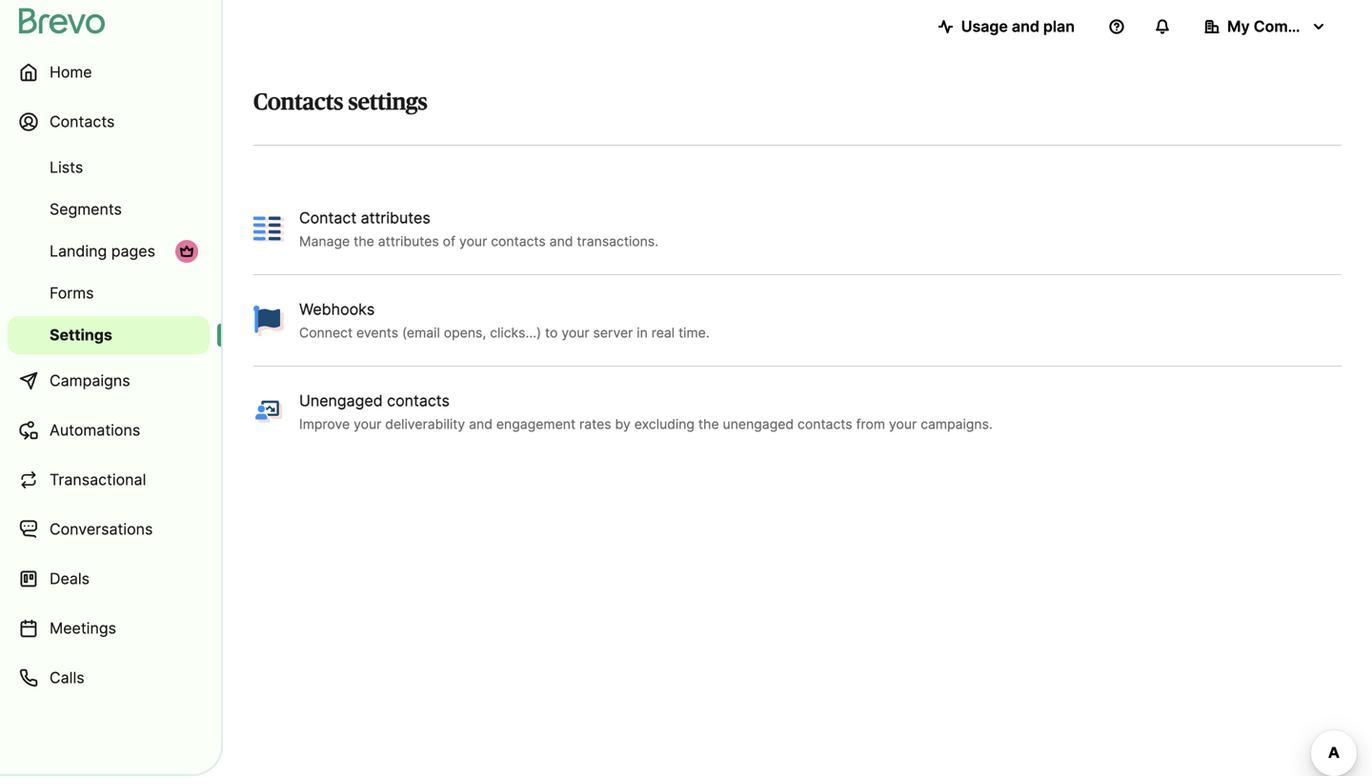Task type: describe. For each thing, give the bounding box(es) containing it.
lists link
[[8, 149, 210, 187]]

campaigns
[[50, 372, 130, 390]]

landing pages
[[50, 242, 155, 261]]

0 vertical spatial attributes
[[361, 208, 430, 227]]

your inside contact attributes manage the attributes of your contacts and transactions.
[[459, 233, 487, 249]]

by
[[615, 416, 631, 432]]

usage and plan
[[961, 17, 1075, 36]]

time.
[[679, 325, 710, 341]]

to
[[545, 325, 558, 341]]

my company
[[1227, 17, 1324, 36]]

home link
[[8, 50, 210, 95]]

automations link
[[8, 408, 210, 454]]

improve
[[299, 416, 350, 432]]

connect
[[299, 325, 353, 341]]

unengaged
[[299, 391, 383, 410]]

transactional link
[[8, 457, 210, 503]]

opens,
[[444, 325, 486, 341]]

webhooks connect events (email opens, clicks…) to your server in real time.
[[299, 300, 710, 341]]

usage and plan button
[[923, 8, 1090, 46]]

contact attributes manage the attributes of your contacts and transactions.
[[299, 208, 658, 249]]

your inside webhooks connect events (email opens, clicks…) to your server in real time.
[[562, 325, 589, 341]]

the inside unengaged contacts improve your deliverability and engagement rates by excluding the unengaged contacts from your campaigns.
[[698, 416, 719, 432]]

company
[[1254, 17, 1324, 36]]

campaigns.
[[921, 416, 993, 432]]

my
[[1227, 17, 1250, 36]]

segments
[[50, 200, 122, 219]]

from
[[856, 416, 885, 432]]

unengaged
[[723, 416, 794, 432]]

rates
[[579, 416, 611, 432]]

contacts settings
[[253, 91, 427, 114]]

landing
[[50, 242, 107, 261]]

lists
[[50, 158, 83, 177]]

usage
[[961, 17, 1008, 36]]

0 horizontal spatial contacts
[[387, 391, 450, 410]]

transactions.
[[577, 233, 658, 249]]

unengaged contacts improve your deliverability and engagement rates by excluding the unengaged contacts from your campaigns.
[[299, 391, 993, 432]]



Task type: locate. For each thing, give the bounding box(es) containing it.
settings
[[50, 326, 112, 344]]

1 horizontal spatial the
[[698, 416, 719, 432]]

calls link
[[8, 656, 210, 701]]

1 vertical spatial the
[[698, 416, 719, 432]]

and inside contact attributes manage the attributes of your contacts and transactions.
[[549, 233, 573, 249]]

0 vertical spatial contacts
[[491, 233, 546, 249]]

and inside button
[[1012, 17, 1040, 36]]

2 horizontal spatial and
[[1012, 17, 1040, 36]]

1 vertical spatial contacts
[[387, 391, 450, 410]]

real
[[652, 325, 675, 341]]

conversations link
[[8, 507, 210, 553]]

0 horizontal spatial and
[[469, 416, 493, 432]]

contacts left from in the bottom right of the page
[[798, 416, 852, 432]]

contacts inside contact attributes manage the attributes of your contacts and transactions.
[[491, 233, 546, 249]]

your right of
[[459, 233, 487, 249]]

forms
[[50, 284, 94, 303]]

deliverability
[[385, 416, 465, 432]]

segments link
[[8, 191, 210, 229]]

left___rvooi image
[[179, 244, 194, 259]]

settings
[[348, 91, 427, 114]]

server
[[593, 325, 633, 341]]

deals link
[[8, 556, 210, 602]]

campaigns link
[[8, 358, 210, 404]]

clicks…)
[[490, 325, 541, 341]]

calls
[[50, 669, 84, 687]]

your
[[459, 233, 487, 249], [562, 325, 589, 341], [354, 416, 381, 432], [889, 416, 917, 432]]

attributes
[[361, 208, 430, 227], [378, 233, 439, 249]]

transactional
[[50, 471, 146, 489]]

in
[[637, 325, 648, 341]]

deals
[[50, 570, 90, 588]]

landing pages link
[[8, 233, 210, 271]]

2 horizontal spatial contacts
[[798, 416, 852, 432]]

manage
[[299, 233, 350, 249]]

contacts link
[[8, 99, 210, 145]]

your right from in the bottom right of the page
[[889, 416, 917, 432]]

2 vertical spatial contacts
[[798, 416, 852, 432]]

and left transactions. on the left of the page
[[549, 233, 573, 249]]

contacts up the lists
[[50, 112, 115, 131]]

the right manage
[[354, 233, 374, 249]]

my company button
[[1189, 8, 1342, 46]]

the right excluding
[[698, 416, 719, 432]]

and left engagement
[[469, 416, 493, 432]]

your down unengaged
[[354, 416, 381, 432]]

meetings link
[[8, 606, 210, 652]]

0 vertical spatial the
[[354, 233, 374, 249]]

contacts up deliverability on the left bottom of page
[[387, 391, 450, 410]]

1 horizontal spatial contacts
[[253, 91, 343, 114]]

forms link
[[8, 274, 210, 313]]

plan
[[1043, 17, 1075, 36]]

contacts for contacts settings
[[253, 91, 343, 114]]

and left plan
[[1012, 17, 1040, 36]]

webhooks
[[299, 300, 375, 318]]

contacts right of
[[491, 233, 546, 249]]

1 vertical spatial attributes
[[378, 233, 439, 249]]

contact
[[299, 208, 357, 227]]

of
[[443, 233, 456, 249]]

attributes left of
[[378, 233, 439, 249]]

1 horizontal spatial contacts
[[491, 233, 546, 249]]

pages
[[111, 242, 155, 261]]

contacts
[[253, 91, 343, 114], [50, 112, 115, 131]]

automations
[[50, 421, 140, 440]]

and
[[1012, 17, 1040, 36], [549, 233, 573, 249], [469, 416, 493, 432]]

settings link
[[8, 316, 210, 354]]

engagement
[[496, 416, 576, 432]]

1 horizontal spatial and
[[549, 233, 573, 249]]

the inside contact attributes manage the attributes of your contacts and transactions.
[[354, 233, 374, 249]]

2 vertical spatial and
[[469, 416, 493, 432]]

home
[[50, 63, 92, 81]]

0 vertical spatial and
[[1012, 17, 1040, 36]]

attributes right 'contact'
[[361, 208, 430, 227]]

the
[[354, 233, 374, 249], [698, 416, 719, 432]]

contacts left settings
[[253, 91, 343, 114]]

0 horizontal spatial the
[[354, 233, 374, 249]]

excluding
[[634, 416, 695, 432]]

0 horizontal spatial contacts
[[50, 112, 115, 131]]

(email
[[402, 325, 440, 341]]

meetings
[[50, 619, 116, 638]]

your right to
[[562, 325, 589, 341]]

and inside unengaged contacts improve your deliverability and engagement rates by excluding the unengaged contacts from your campaigns.
[[469, 416, 493, 432]]

events
[[356, 325, 398, 341]]

contacts
[[491, 233, 546, 249], [387, 391, 450, 410], [798, 416, 852, 432]]

1 vertical spatial and
[[549, 233, 573, 249]]

conversations
[[50, 520, 153, 539]]

contacts for contacts
[[50, 112, 115, 131]]



Task type: vqa. For each thing, say whether or not it's contained in the screenshot.
$ 25 / MONTH
no



